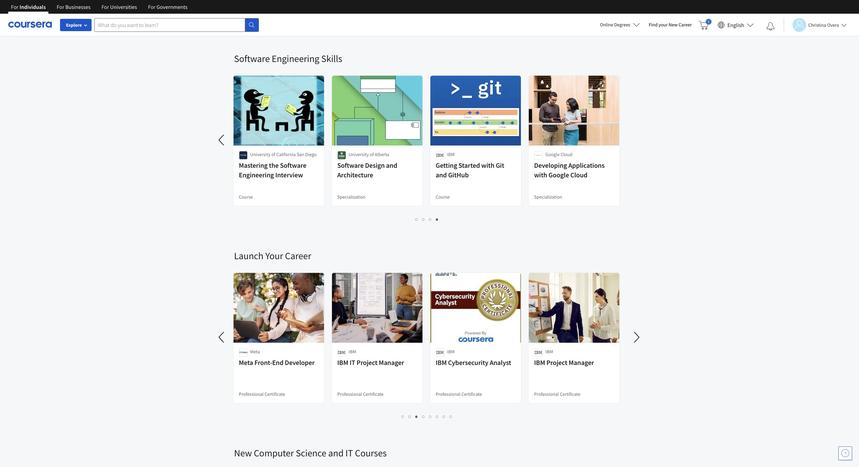 Task type: describe. For each thing, give the bounding box(es) containing it.
meta front-end developer
[[239, 359, 315, 367]]

front-
[[254, 359, 272, 367]]

professional for cybersecurity
[[436, 392, 461, 398]]

skills
[[321, 52, 342, 65]]

software inside "mastering the software engineering interview"
[[280, 161, 306, 170]]

0 vertical spatial cloud
[[561, 152, 573, 158]]

1 for the leftmost 1 button
[[402, 414, 404, 421]]

find your new career
[[649, 22, 692, 28]]

started
[[459, 161, 480, 170]]

universities
[[110, 3, 137, 10]]

developing
[[534, 161, 567, 170]]

mastering the software engineering interview
[[239, 161, 306, 179]]

0 horizontal spatial new
[[234, 448, 252, 460]]

ibm image for ibm it project manager
[[337, 349, 346, 357]]

professional certificate for project
[[534, 392, 581, 398]]

2 for 3 button inside the software engineering skills carousel element
[[422, 216, 425, 223]]

online degrees button
[[595, 17, 645, 32]]

developer
[[285, 359, 315, 367]]

launch your career
[[234, 250, 311, 262]]

previous slide image
[[214, 330, 230, 346]]

2 vertical spatial and
[[328, 448, 344, 460]]

for for governments
[[148, 3, 156, 10]]

the
[[269, 161, 279, 170]]

interview
[[275, 171, 303, 179]]

developing applications with google cloud
[[534, 161, 605, 179]]

software design and architecture
[[337, 161, 397, 179]]

program anything in python carousel element
[[0, 0, 625, 32]]

architecture
[[337, 171, 373, 179]]

career inside launch your career carousel element
[[285, 250, 311, 262]]

8
[[450, 414, 452, 421]]

help center image
[[841, 450, 850, 458]]

university of california san diego image
[[239, 151, 247, 160]]

professional certificate for it
[[337, 392, 384, 398]]

individuals
[[20, 3, 46, 10]]

launch your career carousel element
[[214, 229, 645, 427]]

christina overa
[[808, 22, 839, 28]]

ibm image for skills
[[436, 151, 444, 160]]

english
[[728, 21, 744, 28]]

certificate for project
[[363, 392, 384, 398]]

coursera image
[[8, 19, 52, 30]]

applications
[[569, 161, 605, 170]]

design
[[365, 161, 385, 170]]

ibm inside software engineering skills carousel element
[[447, 152, 455, 158]]

analyst
[[490, 359, 511, 367]]

5
[[429, 414, 432, 421]]

meta for meta
[[250, 349, 260, 355]]

2 button for the leftmost 1 button
[[406, 413, 413, 421]]

professional certificate for front-
[[239, 392, 285, 398]]

professional for front-
[[239, 392, 264, 398]]

2 for 3 button within launch your career carousel element
[[409, 414, 411, 421]]

of for the
[[271, 152, 275, 158]]

overa
[[827, 22, 839, 28]]

git
[[496, 161, 504, 170]]

university for software
[[349, 152, 369, 158]]

explore
[[66, 22, 82, 28]]

8 button
[[448, 413, 454, 421]]

california
[[276, 152, 296, 158]]

professional for project
[[534, 392, 559, 398]]

list inside program anything in python carousel element
[[234, 18, 620, 26]]

0 horizontal spatial 1 button
[[400, 413, 406, 421]]

github
[[448, 171, 469, 179]]

3 button for 1 button in the software engineering skills carousel element
[[427, 216, 434, 224]]

certificate for manager
[[560, 392, 581, 398]]

professional certificate for cybersecurity
[[436, 392, 482, 398]]

2 manager from the left
[[569, 359, 594, 367]]

courses
[[355, 448, 387, 460]]

cloud inside developing applications with google cloud
[[571, 171, 588, 179]]

for for universities
[[102, 3, 109, 10]]

for governments
[[148, 3, 188, 10]]

getting started with git and github
[[436, 161, 504, 179]]

1 manager from the left
[[379, 359, 404, 367]]

software for software engineering skills
[[234, 52, 270, 65]]

specialization for architecture
[[337, 194, 365, 200]]

7 button
[[441, 413, 448, 421]]

ibm image for career
[[436, 349, 444, 357]]

find your new career link
[[645, 21, 695, 29]]

governments
[[157, 3, 188, 10]]

shopping cart: 1 item image
[[699, 19, 712, 30]]

degrees
[[614, 22, 630, 28]]

ibm cybersecurity analyst
[[436, 359, 511, 367]]

What do you want to learn? text field
[[94, 18, 245, 32]]

university for mastering
[[250, 152, 270, 158]]

university of alberta
[[349, 152, 389, 158]]

list inside software engineering skills carousel element
[[234, 216, 620, 224]]

with for git
[[481, 161, 495, 170]]

university of california san diego
[[250, 152, 317, 158]]



Task type: locate. For each thing, give the bounding box(es) containing it.
1 vertical spatial 4 button
[[420, 413, 427, 421]]

3 button inside software engineering skills carousel element
[[427, 216, 434, 224]]

1 vertical spatial 3 button
[[413, 413, 420, 421]]

with left the 'git'
[[481, 161, 495, 170]]

software
[[234, 52, 270, 65], [280, 161, 306, 170], [337, 161, 364, 170]]

diego
[[305, 152, 317, 158]]

ibm image for ibm project manager
[[534, 349, 543, 357]]

google down developing
[[549, 171, 569, 179]]

0 horizontal spatial 4 button
[[420, 413, 427, 421]]

meta
[[250, 349, 260, 355], [239, 359, 253, 367]]

4 for 4 button within software engineering skills carousel element
[[436, 216, 439, 223]]

cloud down applications
[[571, 171, 588, 179]]

christina
[[808, 22, 826, 28]]

for for businesses
[[57, 3, 64, 10]]

0 vertical spatial 1 button
[[413, 216, 420, 224]]

2 professional from the left
[[337, 392, 362, 398]]

explore button
[[60, 19, 92, 31]]

ibm image up ibm project manager
[[534, 349, 543, 357]]

1 vertical spatial ibm image
[[436, 349, 444, 357]]

and inside getting started with git and github
[[436, 171, 447, 179]]

with for google
[[534, 171, 547, 179]]

1 certificate from the left
[[265, 392, 285, 398]]

3 inside launch your career carousel element
[[415, 414, 418, 421]]

0 vertical spatial 4 button
[[434, 216, 441, 224]]

it
[[350, 359, 355, 367], [346, 448, 353, 460]]

0 vertical spatial with
[[481, 161, 495, 170]]

0 vertical spatial 3 button
[[427, 216, 434, 224]]

engineering
[[272, 52, 319, 65], [239, 171, 274, 179]]

1 horizontal spatial 3
[[429, 216, 432, 223]]

0 vertical spatial 2
[[422, 216, 425, 223]]

6
[[436, 414, 439, 421]]

online degrees
[[600, 22, 630, 28]]

0 vertical spatial engineering
[[272, 52, 319, 65]]

meta image
[[239, 349, 247, 357]]

3 for 3 button within launch your career carousel element
[[415, 414, 418, 421]]

previous slide image
[[214, 132, 230, 149]]

certificate down "ibm it project manager"
[[363, 392, 384, 398]]

software for software design and architecture
[[337, 161, 364, 170]]

3 for from the left
[[102, 3, 109, 10]]

new computer science and it courses
[[234, 448, 387, 460]]

4 professional from the left
[[534, 392, 559, 398]]

3 button
[[427, 216, 434, 224], [413, 413, 420, 421]]

0 horizontal spatial of
[[271, 152, 275, 158]]

certificate down ibm project manager
[[560, 392, 581, 398]]

2
[[422, 216, 425, 223], [409, 414, 411, 421]]

specialization for google
[[534, 194, 562, 200]]

3 button for the leftmost 1 button
[[413, 413, 420, 421]]

1 horizontal spatial 2 button
[[420, 216, 427, 224]]

1 horizontal spatial project
[[547, 359, 567, 367]]

1 vertical spatial 2 button
[[406, 413, 413, 421]]

2 professional certificate from the left
[[337, 392, 384, 398]]

2 list from the top
[[234, 216, 620, 224]]

1 university from the left
[[250, 152, 270, 158]]

0 horizontal spatial 4
[[422, 414, 425, 421]]

your
[[659, 22, 668, 28]]

0 vertical spatial 2 button
[[420, 216, 427, 224]]

1 professional from the left
[[239, 392, 264, 398]]

1 inside launch your career carousel element
[[402, 414, 404, 421]]

1 horizontal spatial 4
[[436, 216, 439, 223]]

and down alberta
[[386, 161, 397, 170]]

2 course from the left
[[436, 194, 450, 200]]

software engineering skills carousel element
[[0, 32, 625, 229]]

0 horizontal spatial project
[[357, 359, 378, 367]]

1
[[415, 216, 418, 223], [402, 414, 404, 421]]

for left individuals
[[11, 3, 18, 10]]

1 project from the left
[[357, 359, 378, 367]]

4 inside software engineering skills carousel element
[[436, 216, 439, 223]]

google
[[546, 152, 560, 158], [549, 171, 569, 179]]

2 certificate from the left
[[363, 392, 384, 398]]

1 vertical spatial career
[[285, 250, 311, 262]]

3 list from the top
[[234, 413, 620, 421]]

new right your
[[669, 22, 678, 28]]

6 button
[[434, 413, 441, 421]]

of up the
[[271, 152, 275, 158]]

online
[[600, 22, 613, 28]]

1 vertical spatial engineering
[[239, 171, 274, 179]]

and down getting
[[436, 171, 447, 179]]

0 horizontal spatial 2
[[409, 414, 411, 421]]

1 vertical spatial cloud
[[571, 171, 588, 179]]

for universities
[[102, 3, 137, 10]]

getting
[[436, 161, 457, 170]]

christina overa button
[[784, 18, 847, 32]]

university up mastering
[[250, 152, 270, 158]]

show notifications image
[[767, 22, 775, 31]]

3 button inside launch your career carousel element
[[413, 413, 420, 421]]

with
[[481, 161, 495, 170], [534, 171, 547, 179]]

1 vertical spatial google
[[549, 171, 569, 179]]

0 horizontal spatial career
[[285, 250, 311, 262]]

4 professional certificate from the left
[[534, 392, 581, 398]]

0 vertical spatial and
[[386, 161, 397, 170]]

1 horizontal spatial career
[[679, 22, 692, 28]]

1 professional certificate from the left
[[239, 392, 285, 398]]

None search field
[[94, 18, 259, 32]]

course for mastering the software engineering interview
[[239, 194, 253, 200]]

1 vertical spatial it
[[346, 448, 353, 460]]

4 button
[[434, 216, 441, 224], [420, 413, 427, 421]]

3 certificate from the left
[[461, 392, 482, 398]]

1 horizontal spatial specialization
[[534, 194, 562, 200]]

certificate for end
[[265, 392, 285, 398]]

1 inside software engineering skills carousel element
[[415, 216, 418, 223]]

software inside software design and architecture
[[337, 161, 364, 170]]

cloud up developing applications with google cloud
[[561, 152, 573, 158]]

0 horizontal spatial course
[[239, 194, 253, 200]]

list
[[234, 18, 620, 26], [234, 216, 620, 224], [234, 413, 620, 421]]

0 horizontal spatial 3 button
[[413, 413, 420, 421]]

for
[[11, 3, 18, 10], [57, 3, 64, 10], [102, 3, 109, 10], [148, 3, 156, 10]]

1 button inside software engineering skills carousel element
[[413, 216, 420, 224]]

course down github
[[436, 194, 450, 200]]

3
[[429, 216, 432, 223], [415, 414, 418, 421]]

1 horizontal spatial software
[[280, 161, 306, 170]]

2 specialization from the left
[[534, 194, 562, 200]]

ibm image
[[337, 349, 346, 357], [534, 349, 543, 357]]

next slide image
[[629, 330, 645, 346]]

1 vertical spatial 1 button
[[400, 413, 406, 421]]

1 vertical spatial list
[[234, 216, 620, 224]]

list inside launch your career carousel element
[[234, 413, 620, 421]]

0 horizontal spatial with
[[481, 161, 495, 170]]

1 horizontal spatial 4 button
[[434, 216, 441, 224]]

1 ibm image from the top
[[436, 151, 444, 160]]

specialization down developing
[[534, 194, 562, 200]]

san
[[297, 152, 304, 158]]

for left "governments"
[[148, 3, 156, 10]]

3 for 3 button inside the software engineering skills carousel element
[[429, 216, 432, 223]]

for left universities
[[102, 3, 109, 10]]

engineering inside "mastering the software engineering interview"
[[239, 171, 274, 179]]

1 specialization from the left
[[337, 194, 365, 200]]

ibm it project manager
[[337, 359, 404, 367]]

google cloud image
[[534, 151, 543, 160]]

and right science
[[328, 448, 344, 460]]

1 horizontal spatial new
[[669, 22, 678, 28]]

2 of from the left
[[370, 152, 374, 158]]

your
[[265, 250, 283, 262]]

end
[[272, 359, 284, 367]]

and inside software design and architecture
[[386, 161, 397, 170]]

1 horizontal spatial manager
[[569, 359, 594, 367]]

2 inside launch your career carousel element
[[409, 414, 411, 421]]

career inside find your new career link
[[679, 22, 692, 28]]

4 for 4 button for 3 button within launch your career carousel element
[[422, 414, 425, 421]]

professional for it
[[337, 392, 362, 398]]

1 for from the left
[[11, 3, 18, 10]]

with inside getting started with git and github
[[481, 161, 495, 170]]

google up developing
[[546, 152, 560, 158]]

google cloud
[[546, 152, 573, 158]]

course for getting started with git and github
[[436, 194, 450, 200]]

ibm project manager
[[534, 359, 594, 367]]

1 horizontal spatial 1 button
[[413, 216, 420, 224]]

4 for from the left
[[148, 3, 156, 10]]

0 vertical spatial google
[[546, 152, 560, 158]]

for businesses
[[57, 3, 91, 10]]

0 vertical spatial ibm image
[[436, 151, 444, 160]]

1 of from the left
[[271, 152, 275, 158]]

ibm
[[447, 152, 455, 158], [349, 349, 356, 355], [447, 349, 455, 355], [546, 349, 553, 355], [337, 359, 348, 367], [436, 359, 447, 367], [534, 359, 545, 367]]

0 horizontal spatial specialization
[[337, 194, 365, 200]]

ibm image up "ibm it project manager"
[[337, 349, 346, 357]]

0 horizontal spatial and
[[328, 448, 344, 460]]

0 horizontal spatial 2 button
[[406, 413, 413, 421]]

of
[[271, 152, 275, 158], [370, 152, 374, 158]]

1 vertical spatial 1
[[402, 414, 404, 421]]

0 vertical spatial career
[[679, 22, 692, 28]]

2 for from the left
[[57, 3, 64, 10]]

new left computer
[[234, 448, 252, 460]]

4
[[436, 216, 439, 223], [422, 414, 425, 421]]

google inside developing applications with google cloud
[[549, 171, 569, 179]]

1 horizontal spatial 3 button
[[427, 216, 434, 224]]

1 horizontal spatial course
[[436, 194, 450, 200]]

manager
[[379, 359, 404, 367], [569, 359, 594, 367]]

university of alberta image
[[337, 151, 346, 160]]

launch
[[234, 250, 263, 262]]

find
[[649, 22, 658, 28]]

1 vertical spatial with
[[534, 171, 547, 179]]

certificate for analyst
[[461, 392, 482, 398]]

3 professional from the left
[[436, 392, 461, 398]]

7
[[443, 414, 446, 421]]

for individuals
[[11, 3, 46, 10]]

certificate down ibm cybersecurity analyst
[[461, 392, 482, 398]]

professional certificate up 8
[[436, 392, 482, 398]]

for for individuals
[[11, 3, 18, 10]]

course
[[239, 194, 253, 200], [436, 194, 450, 200]]

1 horizontal spatial of
[[370, 152, 374, 158]]

2 inside software engineering skills carousel element
[[422, 216, 425, 223]]

course down mastering
[[239, 194, 253, 200]]

and
[[386, 161, 397, 170], [436, 171, 447, 179], [328, 448, 344, 460]]

3 inside software engineering skills carousel element
[[429, 216, 432, 223]]

cloud
[[561, 152, 573, 158], [571, 171, 588, 179]]

professional certificate
[[239, 392, 285, 398], [337, 392, 384, 398], [436, 392, 482, 398], [534, 392, 581, 398]]

0 vertical spatial it
[[350, 359, 355, 367]]

professional certificate down "ibm it project manager"
[[337, 392, 384, 398]]

computer
[[254, 448, 294, 460]]

1 vertical spatial 4
[[422, 414, 425, 421]]

cybersecurity
[[448, 359, 488, 367]]

of left alberta
[[370, 152, 374, 158]]

0 vertical spatial 4
[[436, 216, 439, 223]]

university right university of alberta 'image'
[[349, 152, 369, 158]]

meta down meta image
[[239, 359, 253, 367]]

1 ibm image from the left
[[337, 349, 346, 357]]

1 horizontal spatial university
[[349, 152, 369, 158]]

0 vertical spatial 3
[[429, 216, 432, 223]]

ibm image
[[436, 151, 444, 160], [436, 349, 444, 357]]

1 button
[[413, 216, 420, 224], [400, 413, 406, 421]]

1 vertical spatial 2
[[409, 414, 411, 421]]

0 horizontal spatial software
[[234, 52, 270, 65]]

2 button
[[420, 216, 427, 224], [406, 413, 413, 421]]

career right your
[[285, 250, 311, 262]]

new
[[669, 22, 678, 28], [234, 448, 252, 460]]

1 vertical spatial meta
[[239, 359, 253, 367]]

professional certificate down ibm project manager
[[534, 392, 581, 398]]

2 horizontal spatial software
[[337, 161, 364, 170]]

0 vertical spatial list
[[234, 18, 620, 26]]

5 button
[[427, 413, 434, 421]]

1 for 1 button in the software engineering skills carousel element
[[415, 216, 418, 223]]

with down developing
[[534, 171, 547, 179]]

4 button for 3 button inside the software engineering skills carousel element
[[434, 216, 441, 224]]

meta for meta front-end developer
[[239, 359, 253, 367]]

1 list from the top
[[234, 18, 620, 26]]

2 vertical spatial list
[[234, 413, 620, 421]]

0 horizontal spatial university
[[250, 152, 270, 158]]

2 ibm image from the top
[[436, 349, 444, 357]]

0 horizontal spatial 3
[[415, 414, 418, 421]]

meta right meta image
[[250, 349, 260, 355]]

2 project from the left
[[547, 359, 567, 367]]

3 professional certificate from the left
[[436, 392, 482, 398]]

specialization
[[337, 194, 365, 200], [534, 194, 562, 200]]

science
[[296, 448, 326, 460]]

businesses
[[65, 3, 91, 10]]

0 vertical spatial meta
[[250, 349, 260, 355]]

4 inside launch your career carousel element
[[422, 414, 425, 421]]

software engineering skills
[[234, 52, 342, 65]]

with inside developing applications with google cloud
[[534, 171, 547, 179]]

0 vertical spatial 1
[[415, 216, 418, 223]]

1 horizontal spatial 1
[[415, 216, 418, 223]]

1 vertical spatial 3
[[415, 414, 418, 421]]

professional
[[239, 392, 264, 398], [337, 392, 362, 398], [436, 392, 461, 398], [534, 392, 559, 398]]

4 button for 3 button within launch your career carousel element
[[420, 413, 427, 421]]

1 horizontal spatial with
[[534, 171, 547, 179]]

0 vertical spatial new
[[669, 22, 678, 28]]

career left "shopping cart: 1 item" image
[[679, 22, 692, 28]]

career
[[679, 22, 692, 28], [285, 250, 311, 262]]

for left businesses
[[57, 3, 64, 10]]

1 vertical spatial and
[[436, 171, 447, 179]]

1 horizontal spatial 2
[[422, 216, 425, 223]]

alberta
[[375, 152, 389, 158]]

1 course from the left
[[239, 194, 253, 200]]

2 university from the left
[[349, 152, 369, 158]]

2 horizontal spatial and
[[436, 171, 447, 179]]

1 horizontal spatial and
[[386, 161, 397, 170]]

mastering
[[239, 161, 268, 170]]

2 button for 1 button in the software engineering skills carousel element
[[420, 216, 427, 224]]

certificate down meta front-end developer
[[265, 392, 285, 398]]

1 horizontal spatial ibm image
[[534, 349, 543, 357]]

banner navigation
[[5, 0, 193, 14]]

0 horizontal spatial 1
[[402, 414, 404, 421]]

2 ibm image from the left
[[534, 349, 543, 357]]

it inside launch your career carousel element
[[350, 359, 355, 367]]

university
[[250, 152, 270, 158], [349, 152, 369, 158]]

0 horizontal spatial manager
[[379, 359, 404, 367]]

1 vertical spatial new
[[234, 448, 252, 460]]

professional certificate down front- on the bottom left of the page
[[239, 392, 285, 398]]

english button
[[715, 14, 757, 36]]

0 horizontal spatial ibm image
[[337, 349, 346, 357]]

certificate
[[265, 392, 285, 398], [363, 392, 384, 398], [461, 392, 482, 398], [560, 392, 581, 398]]

specialization down architecture at the top left of page
[[337, 194, 365, 200]]

4 certificate from the left
[[560, 392, 581, 398]]

of for design
[[370, 152, 374, 158]]

4 button inside software engineering skills carousel element
[[434, 216, 441, 224]]



Task type: vqa. For each thing, say whether or not it's contained in the screenshot.
Started
yes



